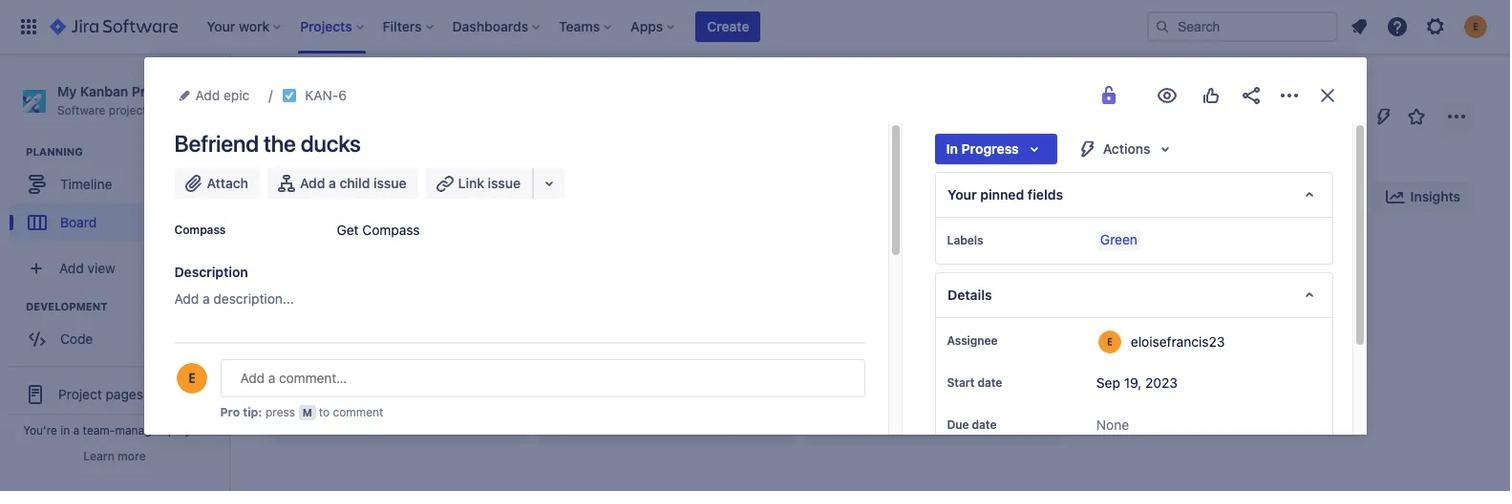 Task type: vqa. For each thing, say whether or not it's contained in the screenshot.
With
no



Task type: describe. For each thing, give the bounding box(es) containing it.
your pinned fields
[[948, 186, 1063, 203]]

ducks
[[301, 130, 361, 157]]

get
[[337, 222, 359, 238]]

2 vertical spatial a
[[73, 423, 80, 438]]

pinned
[[980, 186, 1024, 203]]

create issue button
[[811, 298, 1060, 333]]

fields
[[1028, 186, 1063, 203]]

add for add a description...
[[174, 291, 199, 307]]

Search field
[[1148, 11, 1339, 42]]

planning group
[[10, 144, 214, 248]]

search image
[[1155, 19, 1171, 34]]

link web pages and more image
[[538, 172, 561, 195]]

issue inside button
[[374, 175, 407, 191]]

my kanban project
[[341, 79, 457, 96]]

you're
[[23, 423, 57, 438]]

project inside my kanban project software project
[[109, 103, 147, 117]]

pro tip: press m to comment
[[220, 405, 384, 420]]

create issue
[[842, 307, 920, 323]]

link issue button
[[426, 168, 534, 199]]

add epic
[[195, 87, 250, 103]]

befriend
[[174, 130, 259, 157]]

insights
[[1411, 188, 1461, 205]]

befriend the ducks
[[174, 130, 361, 157]]

more
[[118, 449, 146, 463]]

6
[[339, 87, 347, 103]]

my for my kanban project software project
[[57, 83, 77, 99]]

board link
[[10, 204, 205, 242]]

development group
[[10, 299, 214, 364]]

insights button
[[1373, 182, 1473, 212]]

date for none
[[972, 418, 997, 432]]

none
[[1097, 417, 1130, 433]]

timeline link
[[10, 166, 205, 204]]

1 horizontal spatial compass
[[363, 222, 420, 238]]

befriend the ducks dialog
[[144, 57, 1367, 491]]

planning
[[26, 145, 83, 158]]

child
[[340, 175, 370, 191]]

managed
[[115, 423, 165, 438]]

add for add epic
[[195, 87, 220, 103]]

19,
[[1124, 375, 1142, 391]]

kan-6 link
[[305, 84, 347, 107]]

add people image
[[470, 185, 493, 208]]

attach button
[[174, 168, 260, 199]]

pro
[[220, 405, 240, 420]]

Search this board text field
[[269, 180, 357, 214]]

issue for link issue
[[488, 175, 521, 191]]

learn more
[[83, 449, 146, 463]]

kan
[[269, 117, 315, 143]]

description
[[174, 264, 248, 280]]

details element
[[935, 272, 1334, 318]]

sep 19, 2023
[[1097, 375, 1178, 391]]

board
[[320, 117, 378, 143]]

team-
[[83, 423, 115, 438]]

kanban for my kanban project software project
[[80, 83, 128, 99]]

to
[[319, 405, 330, 420]]

start
[[948, 376, 975, 390]]

timeline
[[60, 176, 112, 192]]

linked
[[174, 355, 217, 372]]

add a child issue
[[300, 175, 407, 191]]

issue for create issue
[[888, 307, 920, 323]]

close image
[[1316, 84, 1339, 107]]

the
[[264, 130, 296, 157]]

create column image
[[1080, 250, 1103, 273]]

project pages
[[58, 386, 143, 402]]

automations menu button icon image
[[1373, 105, 1396, 128]]

get compass
[[337, 222, 420, 238]]



Task type: locate. For each thing, give the bounding box(es) containing it.
0 horizontal spatial issue
[[374, 175, 407, 191]]

add for add a child issue
[[300, 175, 325, 191]]

a inside add a child issue button
[[329, 175, 336, 191]]

create for create issue
[[842, 307, 884, 323]]

0 vertical spatial create
[[707, 18, 750, 34]]

a right in
[[73, 423, 80, 438]]

2 horizontal spatial issue
[[888, 307, 920, 323]]

you're in a team-managed project
[[23, 423, 206, 438]]

assignee
[[948, 334, 998, 348]]

Add a comment… field
[[220, 359, 865, 398]]

1 horizontal spatial create
[[842, 307, 884, 323]]

0 vertical spatial date
[[978, 376, 1003, 390]]

my kanban project software project
[[57, 83, 177, 117]]

due
[[948, 418, 969, 432]]

date right start
[[978, 376, 1003, 390]]

create banner
[[0, 0, 1511, 54]]

add a child issue button
[[268, 168, 418, 199]]

my
[[341, 79, 360, 96], [57, 83, 77, 99]]

project inside my kanban project software project
[[132, 83, 177, 99]]

a
[[329, 175, 336, 191], [203, 291, 210, 307], [73, 423, 80, 438]]

project pages link
[[8, 374, 207, 416]]

project for my kanban project
[[413, 79, 457, 96]]

green
[[1101, 231, 1138, 248]]

code
[[60, 330, 93, 347]]

project
[[413, 79, 457, 96], [132, 83, 177, 99], [58, 386, 102, 402]]

create inside button
[[707, 18, 750, 34]]

2 horizontal spatial a
[[329, 175, 336, 191]]

linked issues
[[174, 355, 261, 372]]

eloisefrancis23 image
[[398, 182, 428, 212]]

issues
[[220, 355, 261, 372]]

date right the due
[[972, 418, 997, 432]]

add a description...
[[174, 291, 294, 307]]

0 horizontal spatial compass
[[174, 223, 226, 237]]

tip:
[[243, 405, 262, 420]]

date
[[978, 376, 1003, 390], [972, 418, 997, 432]]

kanban up software
[[80, 83, 128, 99]]

code link
[[10, 320, 205, 359]]

board
[[60, 214, 97, 230]]

2 horizontal spatial project
[[413, 79, 457, 96]]

issue inside button
[[488, 175, 521, 191]]

project right copy link to issue icon
[[413, 79, 457, 96]]

2 vertical spatial add
[[174, 291, 199, 307]]

1 vertical spatial project
[[168, 423, 206, 438]]

1 horizontal spatial project
[[132, 83, 177, 99]]

my kanban project link
[[341, 76, 457, 99]]

project
[[109, 103, 147, 117], [168, 423, 206, 438]]

kanban
[[363, 79, 410, 96], [80, 83, 128, 99]]

0 horizontal spatial a
[[73, 423, 80, 438]]

project left add epic
[[132, 83, 177, 99]]

project up in
[[58, 386, 102, 402]]

add inside 'dropdown button'
[[195, 87, 220, 103]]

kanban for my kanban project
[[363, 79, 410, 96]]

terry turtle image
[[426, 182, 457, 212]]

start date
[[948, 376, 1003, 390]]

create button
[[696, 11, 761, 42]]

1 vertical spatial a
[[203, 291, 210, 307]]

1 horizontal spatial a
[[203, 291, 210, 307]]

m
[[302, 406, 312, 419]]

1 horizontal spatial project
[[168, 423, 206, 438]]

1 vertical spatial date
[[972, 418, 997, 432]]

add inside button
[[300, 175, 325, 191]]

0 vertical spatial a
[[329, 175, 336, 191]]

0 vertical spatial add
[[195, 87, 220, 103]]

date for sep 19, 2023
[[978, 376, 1003, 390]]

attach
[[207, 175, 248, 191]]

a for child
[[329, 175, 336, 191]]

pages
[[106, 386, 143, 402]]

create inside button
[[842, 307, 884, 323]]

sep
[[1097, 375, 1121, 391]]

kan-
[[305, 87, 339, 103]]

projects link
[[268, 76, 318, 99]]

1 horizontal spatial my
[[341, 79, 360, 96]]

insights image
[[1384, 185, 1407, 208]]

kanban right copy link to issue icon
[[363, 79, 410, 96]]

copy link to issue image
[[343, 87, 358, 102]]

issue inside button
[[888, 307, 920, 323]]

my right kan-
[[341, 79, 360, 96]]

1 horizontal spatial kanban
[[363, 79, 410, 96]]

compass
[[363, 222, 420, 238], [174, 223, 226, 237]]

details
[[948, 287, 992, 303]]

your
[[948, 186, 977, 203]]

primary element
[[11, 0, 1148, 54]]

link
[[458, 175, 484, 191]]

2023
[[1146, 375, 1178, 391]]

1 vertical spatial create
[[842, 307, 884, 323]]

issue
[[374, 175, 407, 191], [488, 175, 521, 191], [888, 307, 920, 323]]

1 vertical spatial add
[[300, 175, 325, 191]]

1 horizontal spatial issue
[[488, 175, 521, 191]]

due date
[[948, 418, 997, 432]]

my inside my kanban project software project
[[57, 83, 77, 99]]

compass up description
[[174, 223, 226, 237]]

description...
[[213, 291, 294, 307]]

project for my kanban project software project
[[132, 83, 177, 99]]

compass down eloisefrancis23 image
[[363, 222, 420, 238]]

a down description
[[203, 291, 210, 307]]

0 horizontal spatial project
[[109, 103, 147, 117]]

kan board
[[269, 117, 378, 143]]

add left child
[[300, 175, 325, 191]]

project right software
[[109, 103, 147, 117]]

learn
[[83, 449, 115, 463]]

add epic button
[[174, 84, 255, 107]]

labels
[[948, 233, 984, 248]]

in
[[60, 423, 70, 438]]

open image
[[330, 398, 353, 421]]

green link
[[1097, 231, 1142, 250]]

my up software
[[57, 83, 77, 99]]

0 horizontal spatial my
[[57, 83, 77, 99]]

software
[[57, 103, 106, 117]]

0 horizontal spatial kanban
[[80, 83, 128, 99]]

epic
[[224, 87, 250, 103]]

profile image of eloisefrancis23 image
[[176, 363, 207, 394]]

add left 'epic'
[[195, 87, 220, 103]]

learn more button
[[83, 449, 146, 464]]

projects
[[268, 79, 318, 96]]

jira software image
[[50, 15, 178, 38], [50, 15, 178, 38]]

comment
[[333, 405, 384, 420]]

project right managed
[[168, 423, 206, 438]]

0 horizontal spatial project
[[58, 386, 102, 402]]

development
[[26, 300, 107, 313]]

link issue
[[458, 175, 521, 191]]

a left child
[[329, 175, 336, 191]]

add
[[195, 87, 220, 103], [300, 175, 325, 191], [174, 291, 199, 307]]

create
[[707, 18, 750, 34], [842, 307, 884, 323]]

star kan board image
[[1406, 105, 1429, 128]]

press
[[266, 405, 295, 420]]

your pinned fields element
[[935, 172, 1334, 218]]

kan-6
[[305, 87, 347, 103]]

add down description
[[174, 291, 199, 307]]

0 horizontal spatial create
[[707, 18, 750, 34]]

0 vertical spatial project
[[109, 103, 147, 117]]

kanban inside my kanban project software project
[[80, 83, 128, 99]]

my for my kanban project
[[341, 79, 360, 96]]

a for description...
[[203, 291, 210, 307]]

create for create
[[707, 18, 750, 34]]

task image
[[282, 88, 297, 103]]



